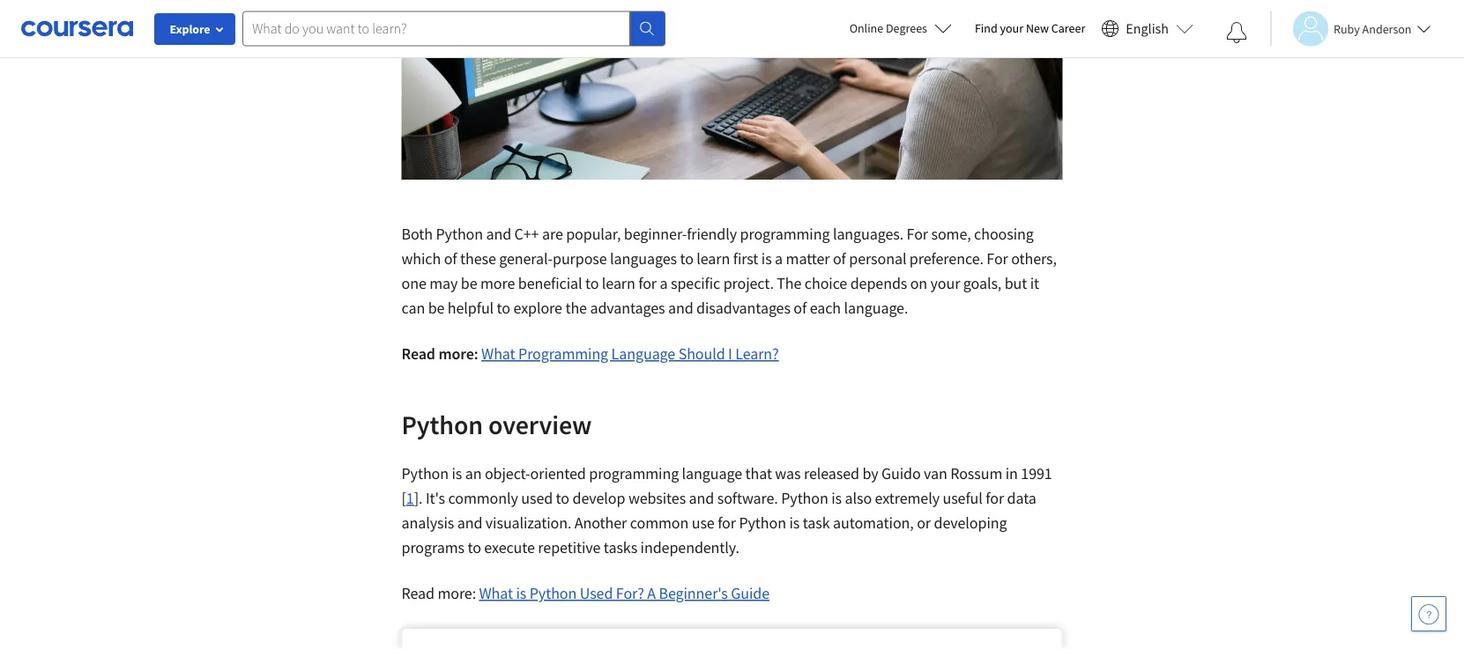 Task type: locate. For each thing, give the bounding box(es) containing it.
a up the
[[775, 249, 783, 269]]

learn
[[697, 249, 730, 269], [602, 274, 636, 294]]

0 horizontal spatial learn
[[602, 274, 636, 294]]

programming inside python is an object-oriented programming language that was released by guido van rossum in 1991 [
[[589, 464, 679, 484]]

1 vertical spatial for
[[986, 489, 1004, 509]]

read
[[402, 344, 436, 364], [402, 584, 435, 604]]

what down helpful at the top left of page
[[482, 344, 515, 364]]

more: down programs
[[438, 584, 476, 604]]

the
[[566, 299, 587, 318]]

find your new career link
[[966, 18, 1095, 40]]

is
[[762, 249, 772, 269], [452, 464, 462, 484], [832, 489, 842, 509], [790, 514, 800, 534], [516, 584, 527, 604]]

0 vertical spatial for
[[907, 224, 929, 244]]

1 horizontal spatial of
[[794, 299, 807, 318]]

1 vertical spatial learn
[[602, 274, 636, 294]]

0 vertical spatial be
[[461, 274, 478, 294]]

0 vertical spatial what
[[482, 344, 515, 364]]

1 vertical spatial your
[[931, 274, 961, 294]]

what for what programming language should i learn?
[[482, 344, 515, 364]]

What do you want to learn? text field
[[243, 11, 631, 46]]

programming up matter
[[740, 224, 830, 244]]

online
[[850, 20, 884, 36]]

2 read from the top
[[402, 584, 435, 604]]

is inside python is an object-oriented programming language that was released by guido van rossum in 1991 [
[[452, 464, 462, 484]]

by
[[863, 464, 879, 484]]

ruby anderson
[[1334, 21, 1412, 37]]

python is an object-oriented programming language that was released by guido van rossum in 1991 [
[[402, 464, 1053, 509]]

purpose
[[553, 249, 607, 269]]

1 horizontal spatial learn
[[697, 249, 730, 269]]

1991
[[1021, 464, 1053, 484]]

2 horizontal spatial for
[[986, 489, 1004, 509]]

another
[[575, 514, 627, 534]]

extremely
[[875, 489, 940, 509]]

0 vertical spatial for
[[639, 274, 657, 294]]

1 horizontal spatial your
[[1000, 20, 1024, 36]]

python overview
[[402, 408, 592, 441]]

0 horizontal spatial of
[[444, 249, 457, 269]]

learn up the advantages
[[602, 274, 636, 294]]

1 horizontal spatial for
[[718, 514, 736, 534]]

learn down friendly
[[697, 249, 730, 269]]

what is python used for? a beginner's guide link
[[479, 584, 770, 604]]

0 vertical spatial read
[[402, 344, 436, 364]]

your down preference.
[[931, 274, 961, 294]]

0 horizontal spatial your
[[931, 274, 961, 294]]

common
[[630, 514, 689, 534]]

read more: what is python used for? a beginner's guide
[[402, 584, 770, 604]]

for left the data
[[986, 489, 1004, 509]]

what
[[482, 344, 515, 364], [479, 584, 513, 604]]

are
[[542, 224, 563, 244]]

on
[[911, 274, 928, 294]]

data
[[1008, 489, 1037, 509]]

for
[[639, 274, 657, 294], [986, 489, 1004, 509], [718, 514, 736, 534]]

language
[[612, 344, 676, 364]]

1 vertical spatial be
[[428, 299, 445, 318]]

2 vertical spatial for
[[718, 514, 736, 534]]

c++
[[515, 224, 539, 244]]

python
[[436, 224, 483, 244], [402, 408, 483, 441], [402, 464, 449, 484], [782, 489, 829, 509], [739, 514, 787, 534], [530, 584, 577, 604]]

of up may
[[444, 249, 457, 269]]

1 vertical spatial a
[[660, 274, 668, 294]]

it
[[1031, 274, 1040, 294]]

for
[[907, 224, 929, 244], [987, 249, 1009, 269]]

advantages
[[590, 299, 665, 318]]

python up "]." on the left
[[402, 464, 449, 484]]

develop
[[573, 489, 626, 509]]

find your new career
[[975, 20, 1086, 36]]

more: down helpful at the top left of page
[[439, 344, 478, 364]]

1
[[406, 489, 414, 509]]

both python and c++ are popular, beginner-friendly programming languages. for some, choosing which of these general-purpose languages to learn first is a matter of personal preference. for others, one may be more beneficial to learn for a specific project. the choice depends on your goals, but it can be helpful to explore the advantages and disadvantages of each language.
[[402, 224, 1057, 318]]

commonly
[[448, 489, 518, 509]]

of left each
[[794, 299, 807, 318]]

what down "execute"
[[479, 584, 513, 604]]

1 vertical spatial programming
[[589, 464, 679, 484]]

choice
[[805, 274, 848, 294]]

these
[[460, 249, 496, 269]]

0 horizontal spatial programming
[[589, 464, 679, 484]]

to down purpose
[[585, 274, 599, 294]]

of up choice
[[833, 249, 846, 269]]

None search field
[[243, 11, 666, 46]]

of
[[444, 249, 457, 269], [833, 249, 846, 269], [794, 299, 807, 318]]

execute
[[484, 538, 535, 558]]

be right "can"
[[428, 299, 445, 318]]

van
[[924, 464, 948, 484]]

use
[[692, 514, 715, 534]]

more:
[[439, 344, 478, 364], [438, 584, 476, 604]]

to
[[680, 249, 694, 269], [585, 274, 599, 294], [497, 299, 511, 318], [556, 489, 570, 509], [468, 538, 481, 558]]

project.
[[724, 274, 774, 294]]

1 link
[[406, 489, 414, 509]]

programming up websites
[[589, 464, 679, 484]]

degrees
[[886, 20, 928, 36]]

released
[[804, 464, 860, 484]]

more
[[481, 274, 515, 294]]

0 horizontal spatial for
[[639, 274, 657, 294]]

is right first
[[762, 249, 772, 269]]

preference.
[[910, 249, 984, 269]]

1 horizontal spatial programming
[[740, 224, 830, 244]]

is inside both python and c++ are popular, beginner-friendly programming languages. for some, choosing which of these general-purpose languages to learn first is a matter of personal preference. for others, one may be more beneficial to learn for a specific project. the choice depends on your goals, but it can be helpful to explore the advantages and disadvantages of each language.
[[762, 249, 772, 269]]

rossum
[[951, 464, 1003, 484]]

and
[[486, 224, 512, 244], [668, 299, 694, 318], [689, 489, 714, 509], [457, 514, 483, 534]]

and left c++
[[486, 224, 512, 244]]

career
[[1052, 20, 1086, 36]]

is left an
[[452, 464, 462, 484]]

be up helpful at the top left of page
[[461, 274, 478, 294]]

more: for what programming language should i learn?
[[439, 344, 478, 364]]

popular,
[[566, 224, 621, 244]]

what for what is python used for? a beginner's guide
[[479, 584, 513, 604]]

0 vertical spatial more:
[[439, 344, 478, 364]]

python left used
[[530, 584, 577, 604]]

].
[[414, 489, 423, 509]]

read for read more: what is python used for? a beginner's guide
[[402, 584, 435, 604]]

general-
[[499, 249, 553, 269]]

your right 'find'
[[1000, 20, 1024, 36]]

read down "can"
[[402, 344, 436, 364]]

read down programs
[[402, 584, 435, 604]]

developing
[[934, 514, 1007, 534]]

1 vertical spatial more:
[[438, 584, 476, 604]]

python up these
[[436, 224, 483, 244]]

a
[[647, 584, 656, 604]]

for down languages
[[639, 274, 657, 294]]

a
[[775, 249, 783, 269], [660, 274, 668, 294]]

python inside python is an object-oriented programming language that was released by guido van rossum in 1991 [
[[402, 464, 449, 484]]

0 vertical spatial a
[[775, 249, 783, 269]]

1 vertical spatial what
[[479, 584, 513, 604]]

0 vertical spatial programming
[[740, 224, 830, 244]]

a left specific at the top of the page
[[660, 274, 668, 294]]

and up use
[[689, 489, 714, 509]]

show notifications image
[[1227, 22, 1248, 43]]

read for read more: what programming language should i learn?
[[402, 344, 436, 364]]

for right use
[[718, 514, 736, 534]]

others,
[[1012, 249, 1057, 269]]

or
[[917, 514, 931, 534]]

for down choosing
[[987, 249, 1009, 269]]

0 horizontal spatial a
[[660, 274, 668, 294]]

read more: what programming language should i learn?
[[402, 344, 779, 364]]

1 vertical spatial for
[[987, 249, 1009, 269]]

may
[[430, 274, 458, 294]]

2 horizontal spatial of
[[833, 249, 846, 269]]

it's
[[426, 489, 445, 509]]

for left some,
[[907, 224, 929, 244]]

english button
[[1095, 0, 1201, 57]]

and down commonly at the left bottom
[[457, 514, 483, 534]]

coursera image
[[21, 14, 133, 43]]

1 vertical spatial read
[[402, 584, 435, 604]]

1 read from the top
[[402, 344, 436, 364]]

goals,
[[964, 274, 1002, 294]]

1 horizontal spatial for
[[987, 249, 1009, 269]]

beginner's
[[659, 584, 728, 604]]



Task type: describe. For each thing, give the bounding box(es) containing it.
guido
[[882, 464, 921, 484]]

explore
[[170, 21, 210, 37]]

oriented
[[531, 464, 586, 484]]

to down more
[[497, 299, 511, 318]]

programming inside both python and c++ are popular, beginner-friendly programming languages. for some, choosing which of these general-purpose languages to learn first is a matter of personal preference. for others, one may be more beneficial to learn for a specific project. the choice depends on your goals, but it can be helpful to explore the advantages and disadvantages of each language.
[[740, 224, 830, 244]]

your inside both python and c++ are popular, beginner-friendly programming languages. for some, choosing which of these general-purpose languages to learn first is a matter of personal preference. for others, one may be more beneficial to learn for a specific project. the choice depends on your goals, but it can be helpful to explore the advantages and disadvantages of each language.
[[931, 274, 961, 294]]

1 horizontal spatial a
[[775, 249, 783, 269]]

friendly
[[687, 224, 737, 244]]

used
[[580, 584, 613, 604]]

for?
[[616, 584, 644, 604]]

each
[[810, 299, 841, 318]]

ruby
[[1334, 21, 1361, 37]]

also
[[845, 489, 872, 509]]

both
[[402, 224, 433, 244]]

analysis
[[402, 514, 454, 534]]

an
[[465, 464, 482, 484]]

but
[[1005, 274, 1028, 294]]

python up an
[[402, 408, 483, 441]]

the
[[777, 274, 802, 294]]

is down "execute"
[[516, 584, 527, 604]]

online degrees button
[[836, 9, 966, 48]]

matter
[[786, 249, 830, 269]]

object-
[[485, 464, 531, 484]]

visualization.
[[486, 514, 572, 534]]

and down specific at the top of the page
[[668, 299, 694, 318]]

personal
[[849, 249, 907, 269]]

to down oriented
[[556, 489, 570, 509]]

[featured image] a software developer sits at a desk with two computer monitors and works on code while wearing white over-ear headphones. image
[[402, 0, 1063, 180]]

programming
[[519, 344, 609, 364]]

python inside both python and c++ are popular, beginner-friendly programming languages. for some, choosing which of these general-purpose languages to learn first is a matter of personal preference. for others, one may be more beneficial to learn for a specific project. the choice depends on your goals, but it can be helpful to explore the advantages and disadvantages of each language.
[[436, 224, 483, 244]]

programs
[[402, 538, 465, 558]]

for inside both python and c++ are popular, beginner-friendly programming languages. for some, choosing which of these general-purpose languages to learn first is a matter of personal preference. for others, one may be more beneficial to learn for a specific project. the choice depends on your goals, but it can be helpful to explore the advantages and disadvantages of each language.
[[639, 274, 657, 294]]

overview
[[489, 408, 592, 441]]

task
[[803, 514, 830, 534]]

automation,
[[833, 514, 914, 534]]

0 vertical spatial learn
[[697, 249, 730, 269]]

english
[[1126, 20, 1169, 37]]

should
[[679, 344, 725, 364]]

learn?
[[736, 344, 779, 364]]

specific
[[671, 274, 721, 294]]

1 horizontal spatial be
[[461, 274, 478, 294]]

[
[[402, 489, 406, 509]]

that
[[746, 464, 772, 484]]

some,
[[932, 224, 971, 244]]

ruby anderson button
[[1271, 11, 1432, 46]]

explore button
[[154, 13, 235, 45]]

can
[[402, 299, 425, 318]]

help center image
[[1419, 604, 1440, 625]]

was
[[775, 464, 801, 484]]

anderson
[[1363, 21, 1412, 37]]

is left task
[[790, 514, 800, 534]]

online degrees
[[850, 20, 928, 36]]

repetitive
[[538, 538, 601, 558]]

guide
[[731, 584, 770, 604]]

software.
[[718, 489, 778, 509]]

to left "execute"
[[468, 538, 481, 558]]

what programming language should i learn? link
[[482, 344, 779, 364]]

is left also at the bottom right of the page
[[832, 489, 842, 509]]

i
[[728, 344, 733, 364]]

used
[[521, 489, 553, 509]]

python up task
[[782, 489, 829, 509]]

independently.
[[641, 538, 740, 558]]

language
[[682, 464, 743, 484]]

first
[[733, 249, 759, 269]]

python down software.
[[739, 514, 787, 534]]

in
[[1006, 464, 1018, 484]]

to up specific at the top of the page
[[680, 249, 694, 269]]

explore
[[514, 299, 563, 318]]

which
[[402, 249, 441, 269]]

new
[[1026, 20, 1049, 36]]

more: for what is python used for? a beginner's guide
[[438, 584, 476, 604]]

disadvantages
[[697, 299, 791, 318]]

one
[[402, 274, 427, 294]]

beginner-
[[624, 224, 687, 244]]

languages
[[610, 249, 677, 269]]

language.
[[844, 299, 909, 318]]

beneficial
[[518, 274, 582, 294]]

find
[[975, 20, 998, 36]]

useful
[[943, 489, 983, 509]]

websites
[[629, 489, 686, 509]]

0 horizontal spatial be
[[428, 299, 445, 318]]

depends
[[851, 274, 908, 294]]

]. it's commonly used to develop websites and software. python is also extremely useful for data analysis and visualization. another common use for python is task automation, or developing programs to execute repetitive tasks independently.
[[402, 489, 1037, 558]]

0 horizontal spatial for
[[907, 224, 929, 244]]

helpful
[[448, 299, 494, 318]]

choosing
[[975, 224, 1034, 244]]

tasks
[[604, 538, 638, 558]]

0 vertical spatial your
[[1000, 20, 1024, 36]]



Task type: vqa. For each thing, say whether or not it's contained in the screenshot.
TESTIMONIALS
no



